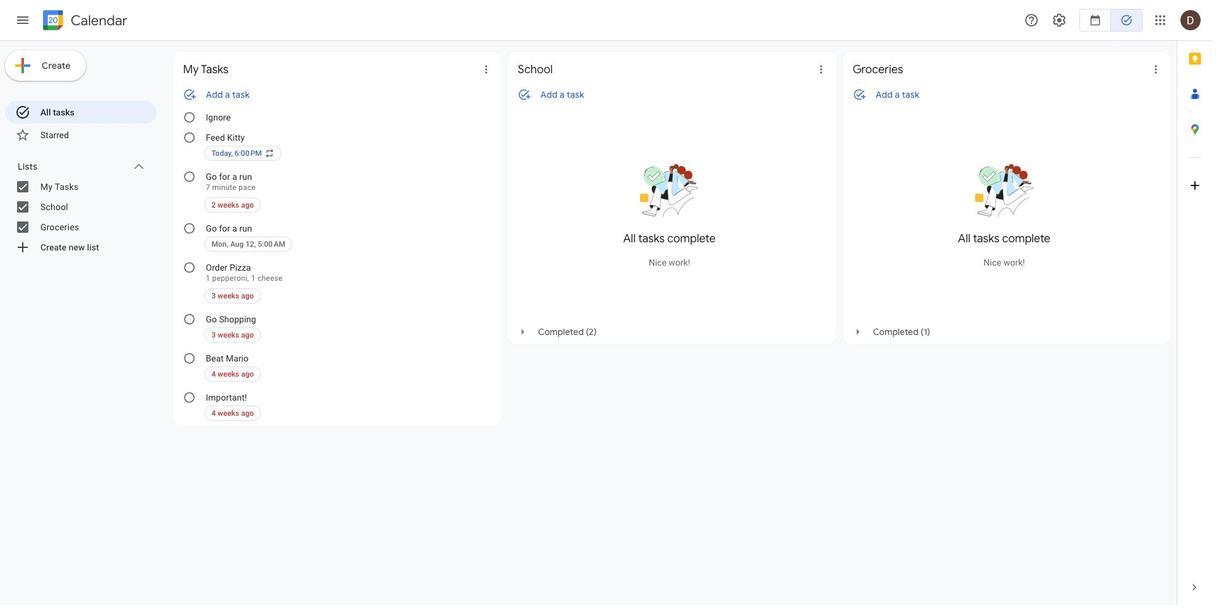 Task type: locate. For each thing, give the bounding box(es) containing it.
tab list
[[1178, 41, 1213, 570]]

support menu image
[[1024, 13, 1040, 28]]

heading
[[68, 13, 128, 28]]

settings menu image
[[1052, 13, 1067, 28]]



Task type: vqa. For each thing, say whether or not it's contained in the screenshot.
Tab List
yes



Task type: describe. For each thing, give the bounding box(es) containing it.
calendar element
[[40, 8, 128, 35]]

heading inside "calendar" element
[[68, 13, 128, 28]]

tasks sidebar image
[[15, 13, 30, 28]]



